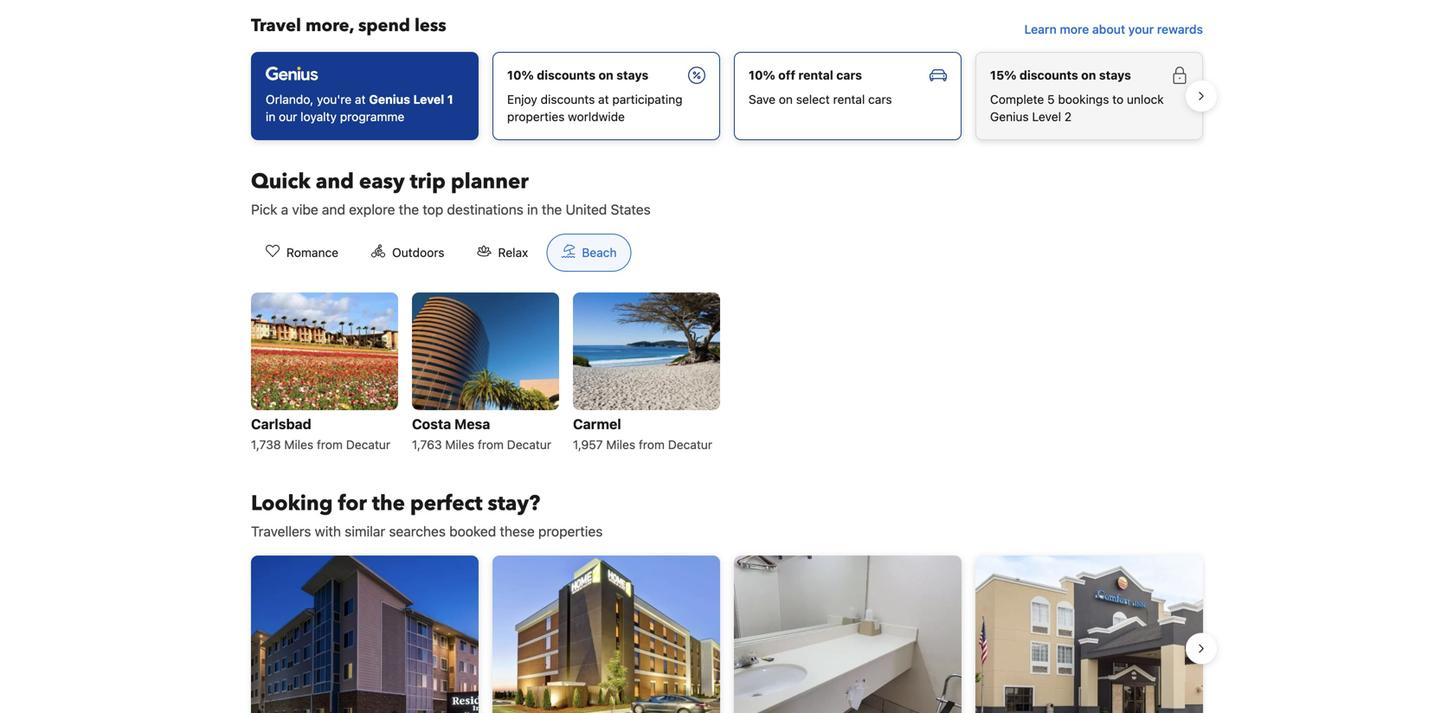 Task type: locate. For each thing, give the bounding box(es) containing it.
tab list
[[237, 234, 646, 273]]

2 horizontal spatial on
[[1082, 68, 1097, 82]]

miles inside carmel 1,957 miles from decatur
[[606, 438, 636, 452]]

10% for 10% discounts on stays
[[507, 68, 534, 82]]

1 vertical spatial level
[[1033, 109, 1062, 124]]

0 vertical spatial genius
[[369, 92, 410, 106]]

in left our
[[266, 109, 276, 124]]

and right vibe
[[322, 201, 345, 218]]

2 horizontal spatial from
[[639, 438, 665, 452]]

1 decatur from the left
[[346, 438, 391, 452]]

from up for on the bottom left
[[317, 438, 343, 452]]

region containing 10% discounts on stays
[[237, 45, 1218, 147]]

at
[[355, 92, 366, 106], [598, 92, 609, 106]]

1 region from the top
[[237, 45, 1218, 147]]

miles
[[284, 438, 314, 452], [445, 438, 475, 452], [606, 438, 636, 452]]

from right 1,957 at left
[[639, 438, 665, 452]]

programme
[[340, 109, 405, 124]]

miles down mesa on the left of page
[[445, 438, 475, 452]]

properties inside enjoy discounts at participating properties worldwide
[[507, 109, 565, 124]]

participating
[[613, 92, 683, 106]]

in inside orlando, you're at genius level 1 in our loyalty programme
[[266, 109, 276, 124]]

1 stays from the left
[[617, 68, 649, 82]]

1 miles from the left
[[284, 438, 314, 452]]

miles down carlsbad
[[284, 438, 314, 452]]

1 horizontal spatial level
[[1033, 109, 1062, 124]]

1 at from the left
[[355, 92, 366, 106]]

1 horizontal spatial in
[[527, 201, 538, 218]]

for
[[338, 490, 367, 518]]

pick
[[251, 201, 278, 218]]

the
[[399, 201, 419, 218], [542, 201, 562, 218], [372, 490, 405, 518]]

the right for on the bottom left
[[372, 490, 405, 518]]

bookings
[[1059, 92, 1110, 106]]

2 miles from the left
[[445, 438, 475, 452]]

stays
[[617, 68, 649, 82], [1100, 68, 1132, 82]]

blue genius logo image
[[266, 67, 318, 80], [266, 67, 318, 80]]

10%
[[507, 68, 534, 82], [749, 68, 776, 82]]

relax
[[498, 245, 528, 260]]

2 stays from the left
[[1100, 68, 1132, 82]]

genius up programme
[[369, 92, 410, 106]]

in
[[266, 109, 276, 124], [527, 201, 538, 218]]

from inside carmel 1,957 miles from decatur
[[639, 438, 665, 452]]

to
[[1113, 92, 1124, 106]]

0 horizontal spatial genius
[[369, 92, 410, 106]]

level inside complete 5 bookings to unlock genius level 2
[[1033, 109, 1062, 124]]

enjoy
[[507, 92, 538, 106]]

0 vertical spatial region
[[237, 45, 1218, 147]]

your
[[1129, 22, 1154, 36]]

0 horizontal spatial from
[[317, 438, 343, 452]]

on up the bookings
[[1082, 68, 1097, 82]]

properties
[[507, 109, 565, 124], [539, 523, 603, 540]]

0 vertical spatial in
[[266, 109, 276, 124]]

0 vertical spatial cars
[[837, 68, 862, 82]]

2 horizontal spatial miles
[[606, 438, 636, 452]]

properties right these
[[539, 523, 603, 540]]

2 decatur from the left
[[507, 438, 552, 452]]

level down 5
[[1033, 109, 1062, 124]]

save on select rental cars
[[749, 92, 892, 106]]

save
[[749, 92, 776, 106]]

complete 5 bookings to unlock genius level 2
[[991, 92, 1164, 124]]

discounts up enjoy discounts at participating properties worldwide
[[537, 68, 596, 82]]

1 horizontal spatial cars
[[869, 92, 892, 106]]

level inside orlando, you're at genius level 1 in our loyalty programme
[[413, 92, 444, 106]]

more
[[1060, 22, 1090, 36]]

decatur for carmel
[[668, 438, 713, 452]]

decatur inside carmel 1,957 miles from decatur
[[668, 438, 713, 452]]

beach
[[582, 245, 617, 260]]

0 horizontal spatial at
[[355, 92, 366, 106]]

miles for carlsbad
[[284, 438, 314, 452]]

region
[[237, 45, 1218, 147], [237, 549, 1218, 714]]

2 region from the top
[[237, 549, 1218, 714]]

from down mesa on the left of page
[[478, 438, 504, 452]]

2 at from the left
[[598, 92, 609, 106]]

cars up the save on select rental cars
[[837, 68, 862, 82]]

0 horizontal spatial decatur
[[346, 438, 391, 452]]

2 horizontal spatial decatur
[[668, 438, 713, 452]]

3 decatur from the left
[[668, 438, 713, 452]]

0 vertical spatial level
[[413, 92, 444, 106]]

romance button
[[251, 234, 353, 272]]

1 horizontal spatial stays
[[1100, 68, 1132, 82]]

1 vertical spatial genius
[[991, 109, 1029, 124]]

decatur
[[346, 438, 391, 452], [507, 438, 552, 452], [668, 438, 713, 452]]

on right "save"
[[779, 92, 793, 106]]

10% up enjoy
[[507, 68, 534, 82]]

1 horizontal spatial 10%
[[749, 68, 776, 82]]

learn more about your rewards link
[[1018, 14, 1211, 45]]

genius
[[369, 92, 410, 106], [991, 109, 1029, 124]]

more,
[[306, 14, 354, 38]]

0 vertical spatial and
[[316, 167, 354, 196]]

level
[[413, 92, 444, 106], [1033, 109, 1062, 124]]

stays for 10% discounts on stays
[[617, 68, 649, 82]]

1
[[447, 92, 454, 106]]

stays up to on the top right of the page
[[1100, 68, 1132, 82]]

0 horizontal spatial on
[[599, 68, 614, 82]]

1 horizontal spatial miles
[[445, 438, 475, 452]]

stays up participating
[[617, 68, 649, 82]]

10% up "save"
[[749, 68, 776, 82]]

trip
[[410, 167, 446, 196]]

rental right the select
[[834, 92, 865, 106]]

and up vibe
[[316, 167, 354, 196]]

5
[[1048, 92, 1055, 106]]

1 10% from the left
[[507, 68, 534, 82]]

at inside orlando, you're at genius level 1 in our loyalty programme
[[355, 92, 366, 106]]

at up worldwide
[[598, 92, 609, 106]]

travel more, spend less
[[251, 14, 447, 38]]

0 vertical spatial rental
[[799, 68, 834, 82]]

and
[[316, 167, 354, 196], [322, 201, 345, 218]]

rewards
[[1158, 22, 1204, 36]]

1 horizontal spatial genius
[[991, 109, 1029, 124]]

genius down 'complete'
[[991, 109, 1029, 124]]

from for carmel
[[639, 438, 665, 452]]

discounts inside enjoy discounts at participating properties worldwide
[[541, 92, 595, 106]]

in up relax
[[527, 201, 538, 218]]

0 horizontal spatial stays
[[617, 68, 649, 82]]

3 from from the left
[[639, 438, 665, 452]]

1 horizontal spatial from
[[478, 438, 504, 452]]

explore
[[349, 201, 395, 218]]

1 horizontal spatial decatur
[[507, 438, 552, 452]]

our
[[279, 109, 297, 124]]

1 from from the left
[[317, 438, 343, 452]]

2 from from the left
[[478, 438, 504, 452]]

discounts
[[537, 68, 596, 82], [1020, 68, 1079, 82], [541, 92, 595, 106]]

complete
[[991, 92, 1045, 106]]

on up enjoy discounts at participating properties worldwide
[[599, 68, 614, 82]]

0 horizontal spatial level
[[413, 92, 444, 106]]

orlando,
[[266, 92, 314, 106]]

2 10% from the left
[[749, 68, 776, 82]]

1 vertical spatial cars
[[869, 92, 892, 106]]

0 horizontal spatial in
[[266, 109, 276, 124]]

travellers
[[251, 523, 311, 540]]

1 vertical spatial in
[[527, 201, 538, 218]]

10% for 10% off rental cars
[[749, 68, 776, 82]]

a
[[281, 201, 289, 218]]

select
[[796, 92, 830, 106]]

decatur inside carlsbad 1,738 miles from decatur
[[346, 438, 391, 452]]

1 vertical spatial properties
[[539, 523, 603, 540]]

discounts for 5
[[1020, 68, 1079, 82]]

3 miles from the left
[[606, 438, 636, 452]]

costa mesa 1,763 miles from decatur
[[412, 416, 552, 452]]

perfect
[[410, 490, 483, 518]]

cars right the select
[[869, 92, 892, 106]]

carlsbad
[[251, 416, 312, 432]]

on
[[599, 68, 614, 82], [1082, 68, 1097, 82], [779, 92, 793, 106]]

at up programme
[[355, 92, 366, 106]]

discounts up 5
[[1020, 68, 1079, 82]]

orlando, you're at genius level 1 in our loyalty programme
[[266, 92, 454, 124]]

miles down carmel
[[606, 438, 636, 452]]

0 horizontal spatial cars
[[837, 68, 862, 82]]

discounts down 10% discounts on stays
[[541, 92, 595, 106]]

looking for the perfect stay? travellers with similar searches booked these properties
[[251, 490, 603, 540]]

at inside enjoy discounts at participating properties worldwide
[[598, 92, 609, 106]]

0 horizontal spatial 10%
[[507, 68, 534, 82]]

0 vertical spatial properties
[[507, 109, 565, 124]]

cars
[[837, 68, 862, 82], [869, 92, 892, 106]]

quick
[[251, 167, 311, 196]]

from
[[317, 438, 343, 452], [478, 438, 504, 452], [639, 438, 665, 452]]

miles inside carlsbad 1,738 miles from decatur
[[284, 438, 314, 452]]

level left 1
[[413, 92, 444, 106]]

stays for 15% discounts on stays
[[1100, 68, 1132, 82]]

rental
[[799, 68, 834, 82], [834, 92, 865, 106]]

0 horizontal spatial miles
[[284, 438, 314, 452]]

from inside carlsbad 1,738 miles from decatur
[[317, 438, 343, 452]]

planner
[[451, 167, 529, 196]]

beach button
[[547, 234, 632, 272]]

learn
[[1025, 22, 1057, 36]]

15%
[[991, 68, 1017, 82]]

rental up the select
[[799, 68, 834, 82]]

properties down enjoy
[[507, 109, 565, 124]]

1 horizontal spatial at
[[598, 92, 609, 106]]

discounts for discounts
[[537, 68, 596, 82]]

1 vertical spatial region
[[237, 549, 1218, 714]]

at for participating
[[598, 92, 609, 106]]



Task type: vqa. For each thing, say whether or not it's contained in the screenshot.
'1,763'
yes



Task type: describe. For each thing, give the bounding box(es) containing it.
looking
[[251, 490, 333, 518]]

enjoy discounts at participating properties worldwide
[[507, 92, 683, 124]]

carlsbad 1,738 miles from decatur
[[251, 416, 391, 452]]

off
[[779, 68, 796, 82]]

1 horizontal spatial on
[[779, 92, 793, 106]]

at for genius
[[355, 92, 366, 106]]

the inside looking for the perfect stay? travellers with similar searches booked these properties
[[372, 490, 405, 518]]

about
[[1093, 22, 1126, 36]]

1,738
[[251, 438, 281, 452]]

the left 'top'
[[399, 201, 419, 218]]

united
[[566, 201, 607, 218]]

decatur for carlsbad
[[346, 438, 391, 452]]

costa
[[412, 416, 451, 432]]

1,763
[[412, 438, 442, 452]]

tab list containing romance
[[237, 234, 646, 273]]

vibe
[[292, 201, 318, 218]]

romance
[[287, 245, 339, 260]]

searches
[[389, 523, 446, 540]]

genius inside complete 5 bookings to unlock genius level 2
[[991, 109, 1029, 124]]

easy
[[359, 167, 405, 196]]

from inside costa mesa 1,763 miles from decatur
[[478, 438, 504, 452]]

unlock
[[1127, 92, 1164, 106]]

miles inside costa mesa 1,763 miles from decatur
[[445, 438, 475, 452]]

these
[[500, 523, 535, 540]]

1,957
[[573, 438, 603, 452]]

similar
[[345, 523, 385, 540]]

learn more about your rewards
[[1025, 22, 1204, 36]]

decatur inside costa mesa 1,763 miles from decatur
[[507, 438, 552, 452]]

15% discounts on stays
[[991, 68, 1132, 82]]

loyalty
[[301, 109, 337, 124]]

travel
[[251, 14, 301, 38]]

outdoors
[[392, 245, 445, 260]]

mesa
[[455, 416, 491, 432]]

on for at
[[599, 68, 614, 82]]

from for carlsbad
[[317, 438, 343, 452]]

1 vertical spatial rental
[[834, 92, 865, 106]]

in inside the quick and easy trip planner pick a vibe and explore the top destinations in the united states
[[527, 201, 538, 218]]

carmel 1,957 miles from decatur
[[573, 416, 713, 452]]

you're
[[317, 92, 352, 106]]

region for travel more, spend less
[[237, 45, 1218, 147]]

with
[[315, 523, 341, 540]]

the left united
[[542, 201, 562, 218]]

stay?
[[488, 490, 540, 518]]

top
[[423, 201, 444, 218]]

10% discounts on stays
[[507, 68, 649, 82]]

booked
[[450, 523, 496, 540]]

region for looking for the perfect stay?
[[237, 549, 1218, 714]]

on for bookings
[[1082, 68, 1097, 82]]

states
[[611, 201, 651, 218]]

relax button
[[463, 234, 543, 272]]

properties inside looking for the perfect stay? travellers with similar searches booked these properties
[[539, 523, 603, 540]]

worldwide
[[568, 109, 625, 124]]

quick and easy trip planner pick a vibe and explore the top destinations in the united states
[[251, 167, 651, 218]]

destinations
[[447, 201, 524, 218]]

carmel
[[573, 416, 621, 432]]

miles for carmel
[[606, 438, 636, 452]]

2
[[1065, 109, 1072, 124]]

spend
[[358, 14, 410, 38]]

1 vertical spatial and
[[322, 201, 345, 218]]

outdoors button
[[357, 234, 459, 272]]

genius inside orlando, you're at genius level 1 in our loyalty programme
[[369, 92, 410, 106]]

less
[[415, 14, 447, 38]]

10% off rental cars
[[749, 68, 862, 82]]



